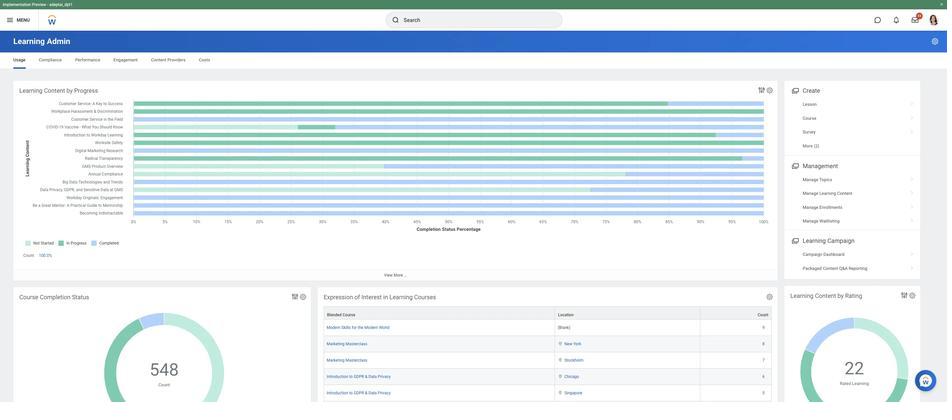 Task type: describe. For each thing, give the bounding box(es) containing it.
campaign dashboard link
[[785, 248, 921, 262]]

learning inside expression of interest in learning courses element
[[390, 294, 413, 301]]

introduction to gdpr & data privacy link for singapore
[[327, 389, 391, 395]]

packaged content q&a reporting
[[803, 266, 868, 271]]

22
[[845, 358, 865, 379]]

100.0%
[[39, 253, 52, 258]]

(blank) element
[[558, 324, 571, 330]]

manage enrollments link
[[785, 200, 921, 214]]

& for singapore
[[365, 391, 368, 395]]

548 button
[[150, 358, 180, 382]]

count inside popup button
[[758, 313, 769, 317]]

the
[[358, 325, 364, 330]]

course for course completion status
[[19, 294, 38, 301]]

location image for chicago
[[558, 374, 564, 379]]

rating
[[846, 292, 863, 299]]

configure course completion status image
[[300, 293, 307, 301]]

menu button
[[0, 9, 38, 31]]

7 button
[[763, 358, 766, 363]]

learning content by rating
[[791, 292, 863, 299]]

content inside tab list
[[151, 57, 166, 62]]

1 cell from the left
[[324, 401, 556, 402]]

completion
[[40, 294, 71, 301]]

gdpr for singapore
[[354, 391, 364, 395]]

chevron right image inside campaign dashboard link
[[909, 250, 917, 256]]

6
[[763, 374, 765, 379]]

manage waitlisting link
[[785, 214, 921, 228]]

notifications large image
[[894, 17, 901, 23]]

(2)
[[815, 144, 820, 149]]

create
[[803, 87, 821, 94]]

adeptai_dpt1
[[49, 2, 73, 7]]

singapore
[[565, 391, 583, 395]]

blended course button
[[324, 307, 555, 319]]

chevron right image inside the survey link
[[909, 127, 917, 134]]

courses
[[414, 294, 437, 301]]

8
[[763, 342, 765, 346]]

providers
[[168, 57, 186, 62]]

to for chicago
[[349, 374, 353, 379]]

menu group image for management
[[791, 161, 800, 170]]

masterclass for stockholm
[[346, 358, 368, 363]]

content providers
[[151, 57, 186, 62]]

menu group image
[[791, 236, 800, 245]]

course completion status element
[[13, 287, 311, 402]]

york
[[574, 342, 582, 346]]

by for rating
[[838, 292, 844, 299]]

data for chicago
[[369, 374, 377, 379]]

manage for manage topics
[[803, 177, 819, 182]]

new york
[[565, 342, 582, 346]]

manage learning content
[[803, 191, 853, 196]]

33
[[918, 14, 922, 18]]

learning content by progress
[[19, 87, 98, 94]]

& for chicago
[[365, 374, 368, 379]]

100.0% button
[[39, 253, 53, 258]]

skills
[[342, 325, 351, 330]]

marketing for stockholm
[[327, 358, 345, 363]]

count inside learning content by progress element
[[23, 253, 34, 258]]

admin
[[47, 37, 70, 46]]

enrollments
[[820, 205, 843, 210]]

compliance
[[39, 57, 62, 62]]

introduction to gdpr & data privacy link for chicago
[[327, 373, 391, 379]]

implementation
[[3, 2, 31, 7]]

22 rated learning
[[841, 358, 870, 386]]

chevron right image inside lesson link
[[909, 99, 917, 106]]

engagement
[[114, 57, 138, 62]]

configure learning content by progress image
[[767, 87, 774, 94]]

5 row from the top
[[324, 369, 772, 385]]

chevron right image for enrollments
[[909, 202, 917, 209]]

chicago link
[[565, 373, 579, 379]]

2 cell from the left
[[556, 401, 701, 402]]

chevron right image for topics
[[909, 175, 917, 181]]

modern skills for the modern world
[[327, 325, 390, 330]]

topics
[[820, 177, 833, 182]]

rated
[[841, 381, 852, 386]]

manage for manage learning content
[[803, 191, 819, 196]]

view
[[384, 273, 393, 278]]

manage topics link
[[785, 173, 921, 187]]

learning inside manage learning content link
[[820, 191, 837, 196]]

more (2)
[[803, 144, 820, 149]]

marketing for new york
[[327, 342, 345, 346]]

course inside "popup button"
[[343, 313, 356, 317]]

expression
[[324, 294, 353, 301]]

chevron right image for management
[[909, 189, 917, 195]]

view more ...
[[384, 273, 407, 278]]

count inside 548 count
[[159, 382, 170, 387]]

...
[[404, 273, 407, 278]]

view more ... link
[[13, 270, 778, 281]]

management
[[803, 162, 839, 169]]

main content containing 22
[[0, 31, 948, 402]]

singapore link
[[565, 389, 583, 395]]

configure expression of interest in learning courses image
[[767, 293, 774, 301]]

status
[[72, 294, 89, 301]]

by for progress
[[67, 87, 73, 94]]

learning campaign
[[803, 237, 855, 244]]

2 modern from the left
[[365, 325, 378, 330]]

marketing masterclass for stockholm
[[327, 358, 368, 363]]

dashboard
[[824, 252, 845, 257]]

privacy for singapore
[[378, 391, 391, 395]]

manage learning content link
[[785, 187, 921, 200]]

q&a
[[840, 266, 848, 271]]

lesson
[[803, 102, 817, 107]]

list for management
[[785, 173, 921, 228]]

location image for singapore
[[558, 390, 564, 395]]

Search Workday  search field
[[404, 13, 549, 27]]

location button
[[556, 307, 701, 319]]

learning admin
[[13, 37, 70, 46]]

progress
[[74, 87, 98, 94]]

9 button
[[763, 325, 766, 330]]

3 row from the top
[[324, 336, 772, 352]]

search image
[[392, 16, 400, 24]]

reporting
[[849, 266, 868, 271]]

inbox large image
[[913, 17, 919, 23]]

close environment banner image
[[941, 2, 945, 6]]

introduction to gdpr & data privacy for chicago
[[327, 374, 391, 379]]

location image
[[558, 341, 564, 346]]

33 button
[[909, 13, 924, 27]]



Task type: vqa. For each thing, say whether or not it's contained in the screenshot.
the rightmost Supplier
no



Task type: locate. For each thing, give the bounding box(es) containing it.
3 location image from the top
[[558, 390, 564, 395]]

count button
[[701, 307, 772, 319]]

content inside packaged content q&a reporting link
[[824, 266, 839, 271]]

2 vertical spatial count
[[159, 382, 170, 387]]

content left rating
[[816, 292, 837, 299]]

0 vertical spatial marketing masterclass link
[[327, 340, 368, 346]]

1 vertical spatial introduction to gdpr & data privacy
[[327, 391, 391, 395]]

campaign inside campaign dashboard link
[[803, 252, 823, 257]]

0 vertical spatial course
[[803, 116, 817, 121]]

0 horizontal spatial by
[[67, 87, 73, 94]]

chevron right image
[[909, 99, 917, 106], [909, 127, 917, 134], [909, 175, 917, 181], [909, 202, 917, 209], [909, 216, 917, 223]]

interest
[[362, 294, 382, 301]]

1 horizontal spatial more
[[803, 144, 813, 149]]

row up singapore link
[[324, 369, 772, 385]]

1 vertical spatial by
[[838, 292, 844, 299]]

learning right in
[[390, 294, 413, 301]]

3 list from the top
[[785, 248, 921, 275]]

1 vertical spatial campaign
[[803, 252, 823, 257]]

1 introduction to gdpr & data privacy from the top
[[327, 374, 391, 379]]

privacy
[[378, 374, 391, 379], [378, 391, 391, 395]]

of
[[355, 294, 360, 301]]

4 row from the top
[[324, 352, 772, 369]]

0 vertical spatial location image
[[558, 358, 564, 362]]

location
[[559, 313, 574, 317]]

by left the progress in the left of the page
[[67, 87, 73, 94]]

learning down topics
[[820, 191, 837, 196]]

count down 548 "button"
[[159, 382, 170, 387]]

0 vertical spatial marketing masterclass
[[327, 342, 368, 346]]

1 vertical spatial &
[[365, 391, 368, 395]]

0 horizontal spatial course
[[19, 294, 38, 301]]

5 chevron right image from the top
[[909, 216, 917, 223]]

1 vertical spatial list
[[785, 173, 921, 228]]

1 vertical spatial privacy
[[378, 391, 391, 395]]

2 manage from the top
[[803, 191, 819, 196]]

new
[[565, 342, 573, 346]]

justify image
[[6, 16, 14, 24]]

marketing masterclass link for new york
[[327, 340, 368, 346]]

1 vertical spatial introduction
[[327, 391, 349, 395]]

0 vertical spatial introduction
[[327, 374, 349, 379]]

row down location icon
[[324, 352, 772, 369]]

modern right the the
[[365, 325, 378, 330]]

3 manage from the top
[[803, 205, 819, 210]]

for
[[352, 325, 357, 330]]

more (2) button
[[803, 143, 820, 149]]

learning down packaged in the right of the page
[[791, 292, 814, 299]]

location image left singapore
[[558, 390, 564, 395]]

marketing masterclass for new york
[[327, 342, 368, 346]]

2 location image from the top
[[558, 374, 564, 379]]

row down chicago
[[324, 385, 772, 401]]

menu group image
[[791, 86, 800, 95], [791, 161, 800, 170]]

introduction for chicago
[[327, 374, 349, 379]]

2 marketing masterclass link from the top
[[327, 357, 368, 363]]

2 menu group image from the top
[[791, 161, 800, 170]]

content for learning content by progress
[[44, 87, 65, 94]]

more inside dropdown button
[[803, 144, 813, 149]]

location image left chicago link
[[558, 374, 564, 379]]

implementation preview -   adeptai_dpt1
[[3, 2, 73, 7]]

configure and view chart data image inside course completion status element
[[291, 293, 299, 301]]

learning right rated
[[853, 381, 870, 386]]

costs
[[199, 57, 210, 62]]

0 vertical spatial gdpr
[[354, 374, 364, 379]]

manage down manage topics
[[803, 191, 819, 196]]

2 marketing masterclass from the top
[[327, 358, 368, 363]]

1 modern from the left
[[327, 325, 341, 330]]

configure and view chart data image inside learning content by progress element
[[758, 86, 766, 94]]

expression of interest in learning courses element
[[318, 287, 778, 402]]

preview
[[32, 2, 46, 7]]

configure and view chart data image
[[758, 86, 766, 94], [901, 291, 909, 299], [291, 293, 299, 301]]

menu banner
[[0, 0, 948, 31]]

main content
[[0, 31, 948, 402]]

configure this page image
[[932, 37, 940, 45]]

course down lesson
[[803, 116, 817, 121]]

content down compliance
[[44, 87, 65, 94]]

0 horizontal spatial more
[[394, 273, 403, 278]]

1 vertical spatial count
[[758, 313, 769, 317]]

masterclass for new york
[[346, 342, 368, 346]]

waitlisting
[[820, 219, 840, 224]]

row
[[324, 306, 772, 320], [324, 320, 772, 336], [324, 336, 772, 352], [324, 352, 772, 369], [324, 369, 772, 385], [324, 385, 772, 401], [324, 401, 772, 402]]

0 vertical spatial campaign
[[828, 237, 855, 244]]

1 vertical spatial menu group image
[[791, 161, 800, 170]]

chevron right image inside "manage topics" link
[[909, 175, 917, 181]]

stockholm link
[[565, 357, 584, 363]]

data for singapore
[[369, 391, 377, 395]]

masterclass
[[346, 342, 368, 346], [346, 358, 368, 363]]

22 button
[[845, 357, 866, 380]]

1 vertical spatial marketing
[[327, 358, 345, 363]]

menu group image left create
[[791, 86, 800, 95]]

7 row from the top
[[324, 401, 772, 402]]

2 to from the top
[[349, 391, 353, 395]]

1 vertical spatial marketing masterclass link
[[327, 357, 368, 363]]

1 horizontal spatial campaign
[[828, 237, 855, 244]]

&
[[365, 374, 368, 379], [365, 391, 368, 395]]

learning content by progress element
[[13, 81, 778, 281]]

1 manage from the top
[[803, 177, 819, 182]]

to
[[349, 374, 353, 379], [349, 391, 353, 395]]

2 vertical spatial list
[[785, 248, 921, 275]]

2 introduction from the top
[[327, 391, 349, 395]]

campaign up packaged in the right of the page
[[803, 252, 823, 257]]

introduction
[[327, 374, 349, 379], [327, 391, 349, 395]]

row containing blended course
[[324, 306, 772, 320]]

cell
[[324, 401, 556, 402], [556, 401, 701, 402], [701, 401, 772, 402]]

more inside learning content by progress element
[[394, 273, 403, 278]]

1 marketing from the top
[[327, 342, 345, 346]]

marketing masterclass link for stockholm
[[327, 357, 368, 363]]

1 horizontal spatial count
[[159, 382, 170, 387]]

learning
[[13, 37, 45, 46], [19, 87, 43, 94], [820, 191, 837, 196], [803, 237, 827, 244], [791, 292, 814, 299], [390, 294, 413, 301], [853, 381, 870, 386]]

8 button
[[763, 341, 766, 347]]

more (2) link
[[785, 139, 921, 153]]

1 horizontal spatial by
[[838, 292, 844, 299]]

menu group image left the management on the right top of the page
[[791, 161, 800, 170]]

1 chevron right image from the top
[[909, 99, 917, 106]]

more left (2)
[[803, 144, 813, 149]]

content down "manage topics" link
[[838, 191, 853, 196]]

location image for stockholm
[[558, 358, 564, 362]]

marketing
[[327, 342, 345, 346], [327, 358, 345, 363]]

2 marketing from the top
[[327, 358, 345, 363]]

0 vertical spatial masterclass
[[346, 342, 368, 346]]

content for packaged content q&a reporting
[[824, 266, 839, 271]]

content inside learning content by progress element
[[44, 87, 65, 94]]

course
[[803, 116, 817, 121], [19, 294, 38, 301], [343, 313, 356, 317]]

2 gdpr from the top
[[354, 391, 364, 395]]

548 count
[[150, 360, 179, 387]]

2 & from the top
[[365, 391, 368, 395]]

manage for manage waitlisting
[[803, 219, 819, 224]]

survey link
[[785, 125, 921, 139]]

1 vertical spatial to
[[349, 391, 353, 395]]

1 privacy from the top
[[378, 374, 391, 379]]

configure and view chart data image left configure learning content by progress image
[[758, 86, 766, 94]]

performance
[[75, 57, 100, 62]]

1 data from the top
[[369, 374, 377, 379]]

modern left skills
[[327, 325, 341, 330]]

3 chevron right image from the top
[[909, 175, 917, 181]]

configure and view chart data image left configure course completion status image
[[291, 293, 299, 301]]

learning up "campaign dashboard"
[[803, 237, 827, 244]]

row down (blank)
[[324, 336, 772, 352]]

5 button
[[763, 390, 766, 396]]

2 introduction to gdpr & data privacy from the top
[[327, 391, 391, 395]]

2 data from the top
[[369, 391, 377, 395]]

blended course
[[327, 313, 356, 317]]

configure and view chart data image for 22
[[901, 291, 909, 299]]

2 horizontal spatial configure and view chart data image
[[901, 291, 909, 299]]

1 marketing masterclass from the top
[[327, 342, 368, 346]]

manage down manage enrollments
[[803, 219, 819, 224]]

content for learning content by rating
[[816, 292, 837, 299]]

9
[[763, 325, 765, 330]]

modern skills for the modern world link
[[327, 324, 390, 330]]

list for learning campaign
[[785, 248, 921, 275]]

manage topics
[[803, 177, 833, 182]]

0 vertical spatial marketing
[[327, 342, 345, 346]]

manage for manage enrollments
[[803, 205, 819, 210]]

1 location image from the top
[[558, 358, 564, 362]]

0 vertical spatial &
[[365, 374, 368, 379]]

1 to from the top
[[349, 374, 353, 379]]

stockholm
[[565, 358, 584, 363]]

0 vertical spatial introduction to gdpr & data privacy
[[327, 374, 391, 379]]

campaign up dashboard
[[828, 237, 855, 244]]

1 list from the top
[[785, 97, 921, 153]]

2 chevron right image from the top
[[909, 127, 917, 134]]

gdpr for chicago
[[354, 374, 364, 379]]

content inside learning content by rating element
[[816, 292, 837, 299]]

1 chevron right image from the top
[[909, 113, 917, 120]]

0 horizontal spatial campaign
[[803, 252, 823, 257]]

introduction to gdpr & data privacy for singapore
[[327, 391, 391, 395]]

1 horizontal spatial course
[[343, 313, 356, 317]]

3 chevron right image from the top
[[909, 250, 917, 256]]

expression of interest in learning courses
[[324, 294, 437, 301]]

row down singapore
[[324, 401, 772, 402]]

list containing lesson
[[785, 97, 921, 153]]

1 masterclass from the top
[[346, 342, 368, 346]]

menu group image for create
[[791, 86, 800, 95]]

2 row from the top
[[324, 320, 772, 336]]

configure and view chart data image inside learning content by rating element
[[901, 291, 909, 299]]

1 vertical spatial more
[[394, 273, 403, 278]]

data
[[369, 374, 377, 379], [369, 391, 377, 395]]

chevron right image for learning campaign
[[909, 264, 917, 270]]

2 vertical spatial location image
[[558, 390, 564, 395]]

to for singapore
[[349, 391, 353, 395]]

3 cell from the left
[[701, 401, 772, 402]]

packaged
[[803, 266, 822, 271]]

548
[[150, 360, 179, 380]]

new york link
[[565, 340, 582, 346]]

usage
[[13, 57, 26, 62]]

1 vertical spatial course
[[19, 294, 38, 301]]

count
[[23, 253, 34, 258], [758, 313, 769, 317], [159, 382, 170, 387]]

0 vertical spatial menu group image
[[791, 86, 800, 95]]

list containing manage topics
[[785, 173, 921, 228]]

2 privacy from the top
[[378, 391, 391, 395]]

by
[[67, 87, 73, 94], [838, 292, 844, 299]]

tab list
[[7, 53, 941, 69]]

course left completion
[[19, 294, 38, 301]]

1 & from the top
[[365, 374, 368, 379]]

0 horizontal spatial modern
[[327, 325, 341, 330]]

manage left topics
[[803, 177, 819, 182]]

configure and view chart data image left configure learning content by rating icon
[[901, 291, 909, 299]]

(blank)
[[558, 325, 571, 330]]

0 vertical spatial privacy
[[378, 374, 391, 379]]

1 horizontal spatial modern
[[365, 325, 378, 330]]

course completion status
[[19, 294, 89, 301]]

0 vertical spatial list
[[785, 97, 921, 153]]

by left rating
[[838, 292, 844, 299]]

chevron right image inside packaged content q&a reporting link
[[909, 264, 917, 270]]

row up (blank) element
[[324, 306, 772, 320]]

2 chevron right image from the top
[[909, 189, 917, 195]]

1 vertical spatial introduction to gdpr & data privacy link
[[327, 389, 391, 395]]

configure learning content by rating image
[[910, 292, 917, 299]]

1 menu group image from the top
[[791, 86, 800, 95]]

0 vertical spatial introduction to gdpr & data privacy link
[[327, 373, 391, 379]]

introduction for singapore
[[327, 391, 349, 395]]

1 introduction from the top
[[327, 374, 349, 379]]

more
[[803, 144, 813, 149], [394, 273, 403, 278]]

configure and view chart data image for 548
[[291, 293, 299, 301]]

manage waitlisting
[[803, 219, 840, 224]]

4 manage from the top
[[803, 219, 819, 224]]

row containing modern skills for the modern world
[[324, 320, 772, 336]]

row up location icon
[[324, 320, 772, 336]]

content
[[151, 57, 166, 62], [44, 87, 65, 94], [838, 191, 853, 196], [824, 266, 839, 271], [816, 292, 837, 299]]

2 introduction to gdpr & data privacy link from the top
[[327, 389, 391, 395]]

4 chevron right image from the top
[[909, 202, 917, 209]]

learning inside the '22 rated learning'
[[853, 381, 870, 386]]

manage up 'manage waitlisting'
[[803, 205, 819, 210]]

0 vertical spatial more
[[803, 144, 813, 149]]

list for create
[[785, 97, 921, 153]]

1 marketing masterclass link from the top
[[327, 340, 368, 346]]

1 introduction to gdpr & data privacy link from the top
[[327, 373, 391, 379]]

1 gdpr from the top
[[354, 374, 364, 379]]

list
[[785, 97, 921, 153], [785, 173, 921, 228], [785, 248, 921, 275]]

course for course
[[803, 116, 817, 121]]

learning content by rating element
[[785, 286, 921, 402]]

2 horizontal spatial count
[[758, 313, 769, 317]]

course link
[[785, 111, 921, 125]]

2 vertical spatial course
[[343, 313, 356, 317]]

1 row from the top
[[324, 306, 772, 320]]

1 vertical spatial data
[[369, 391, 377, 395]]

chevron right image inside the manage waitlisting link
[[909, 216, 917, 223]]

world
[[379, 325, 390, 330]]

count up 9
[[758, 313, 769, 317]]

chevron right image for waitlisting
[[909, 216, 917, 223]]

profile logan mcneil image
[[929, 15, 940, 27]]

chevron right image inside 'manage enrollments' link
[[909, 202, 917, 209]]

chevron right image inside course link
[[909, 113, 917, 120]]

1 vertical spatial location image
[[558, 374, 564, 379]]

0 vertical spatial count
[[23, 253, 34, 258]]

course up skills
[[343, 313, 356, 317]]

0 horizontal spatial count
[[23, 253, 34, 258]]

4 chevron right image from the top
[[909, 264, 917, 270]]

-
[[47, 2, 48, 7]]

content inside manage learning content link
[[838, 191, 853, 196]]

2 masterclass from the top
[[346, 358, 368, 363]]

6 button
[[763, 374, 766, 379]]

learning down the usage
[[19, 87, 43, 94]]

gdpr
[[354, 374, 364, 379], [354, 391, 364, 395]]

chevron right image for create
[[909, 113, 917, 120]]

tab list containing usage
[[7, 53, 941, 69]]

chevron right image inside manage learning content link
[[909, 189, 917, 195]]

0 horizontal spatial configure and view chart data image
[[291, 293, 299, 301]]

more left ...
[[394, 273, 403, 278]]

location image left 'stockholm'
[[558, 358, 564, 362]]

learning up the usage
[[13, 37, 45, 46]]

chicago
[[565, 374, 579, 379]]

7
[[763, 358, 765, 363]]

location image
[[558, 358, 564, 362], [558, 374, 564, 379], [558, 390, 564, 395]]

2 list from the top
[[785, 173, 921, 228]]

survey
[[803, 129, 816, 134]]

campaign dashboard
[[803, 252, 845, 257]]

1 vertical spatial marketing masterclass
[[327, 358, 368, 363]]

1 vertical spatial masterclass
[[346, 358, 368, 363]]

menu
[[17, 17, 30, 23]]

chevron right image
[[909, 113, 917, 120], [909, 189, 917, 195], [909, 250, 917, 256], [909, 264, 917, 270]]

6 row from the top
[[324, 385, 772, 401]]

1 vertical spatial gdpr
[[354, 391, 364, 395]]

privacy for chicago
[[378, 374, 391, 379]]

learning inside learning content by progress element
[[19, 87, 43, 94]]

packaged content q&a reporting link
[[785, 262, 921, 275]]

1 horizontal spatial configure and view chart data image
[[758, 86, 766, 94]]

count left 100.0%
[[23, 253, 34, 258]]

content left providers
[[151, 57, 166, 62]]

0 vertical spatial to
[[349, 374, 353, 379]]

content left q&a
[[824, 266, 839, 271]]

0 vertical spatial by
[[67, 87, 73, 94]]

list containing campaign dashboard
[[785, 248, 921, 275]]

marketing masterclass
[[327, 342, 368, 346], [327, 358, 368, 363]]

in
[[384, 294, 388, 301]]

0 vertical spatial data
[[369, 374, 377, 379]]

2 horizontal spatial course
[[803, 116, 817, 121]]



